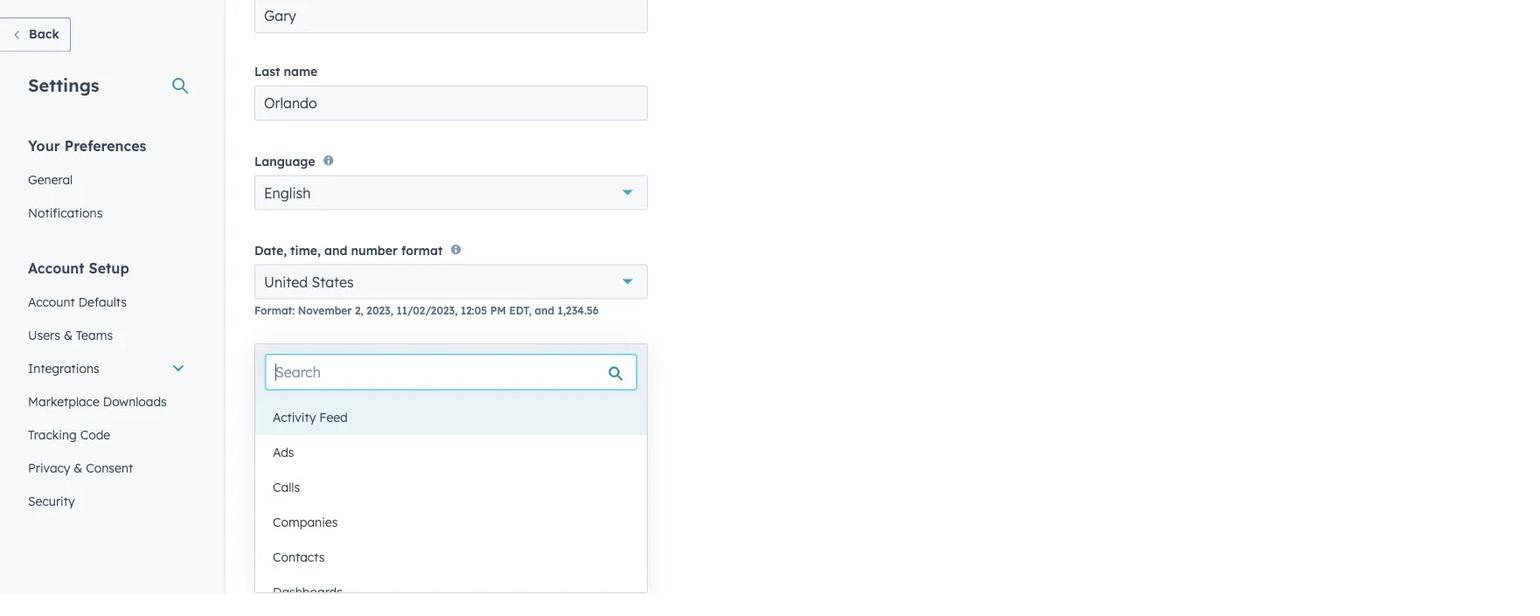 Task type: describe. For each thing, give the bounding box(es) containing it.
policy
[[296, 402, 327, 415]]

account setup element
[[17, 258, 196, 518]]

pm
[[490, 304, 506, 318]]

our
[[618, 387, 635, 400]]

list box containing activity feed
[[255, 400, 647, 595]]

states
[[312, 273, 354, 291]]

privacy & consent link
[[17, 452, 196, 485]]

more
[[348, 402, 375, 415]]

sms,
[[349, 387, 374, 400]]

calls
[[273, 480, 300, 495]]

general
[[28, 172, 73, 187]]

1,234.56
[[558, 304, 599, 318]]

notifications link
[[17, 196, 196, 230]]

back link
[[0, 17, 71, 52]]

& for privacy
[[74, 460, 83, 476]]

information
[[378, 402, 439, 415]]

date,
[[254, 243, 287, 258]]

teams
[[76, 327, 113, 343]]

contacts button
[[255, 540, 647, 575]]

phone number element
[[254, 420, 648, 455]]

account for account setup
[[28, 259, 84, 277]]

this for defaults
[[368, 532, 389, 548]]

language
[[254, 153, 315, 169]]

Search search field
[[266, 355, 637, 390]]

downloads
[[103, 394, 167, 409]]

3 , from the left
[[529, 304, 532, 318]]

users & teams link
[[17, 319, 196, 352]]

🇺🇸 button
[[254, 420, 310, 455]]

account defaults
[[28, 294, 127, 310]]

tracking code link
[[17, 418, 196, 452]]

default
[[254, 575, 299, 591]]

notifications
[[28, 205, 103, 220]]

only
[[281, 532, 304, 548]]

settings
[[28, 74, 99, 96]]

events,
[[576, 371, 613, 384]]

last
[[254, 64, 280, 79]]

this for phone
[[320, 371, 339, 384]]

general link
[[17, 163, 196, 196]]

marketplace downloads
[[28, 394, 167, 409]]

ads button
[[255, 435, 647, 470]]

0 vertical spatial and
[[324, 243, 347, 258]]

:
[[292, 304, 295, 318]]

this
[[254, 532, 277, 548]]

united states
[[264, 273, 354, 291]]

defaults inside account setup element
[[78, 294, 127, 310]]

home
[[302, 575, 338, 591]]

activity
[[273, 410, 316, 425]]

format
[[254, 304, 292, 318]]

phone
[[254, 351, 292, 367]]

format
[[401, 243, 443, 258]]

sending
[[254, 387, 295, 400]]

code
[[80, 427, 110, 442]]

phone
[[342, 371, 374, 384]]

time,
[[290, 243, 321, 258]]

security
[[28, 494, 75, 509]]

security
[[532, 371, 573, 384]]

november
[[298, 304, 352, 318]]

united states button
[[254, 265, 648, 300]]

0 vertical spatial to
[[420, 371, 431, 384]]

default home page
[[254, 575, 372, 591]]

back
[[29, 26, 59, 42]]

calls button
[[255, 470, 647, 505]]

2 horizontal spatial to
[[604, 387, 615, 400]]

account for account defaults
[[28, 294, 75, 310]]

english
[[264, 184, 311, 201]]

users
[[28, 327, 60, 343]]

2 , from the left
[[455, 304, 458, 318]]

english button
[[254, 175, 648, 210]]

contact
[[434, 371, 473, 384]]

12:05
[[461, 304, 487, 318]]

privacy
[[28, 460, 70, 476]]

edt
[[509, 304, 529, 318]]

contacts
[[273, 550, 325, 565]]

11/02/2023
[[396, 304, 455, 318]]

users & teams
[[28, 327, 113, 343]]

please
[[540, 387, 573, 400]]

First name text field
[[254, 0, 648, 33]]

0 vertical spatial number
[[351, 243, 398, 258]]

marketplace downloads link
[[17, 385, 196, 418]]



Task type: locate. For each thing, give the bounding box(es) containing it.
and right edt
[[535, 304, 555, 318]]

may
[[274, 371, 297, 384]]

2023
[[367, 304, 391, 318]]

2 horizontal spatial ,
[[529, 304, 532, 318]]

to
[[420, 371, 431, 384], [604, 387, 615, 400], [353, 532, 365, 548]]

None telephone field
[[312, 420, 489, 455]]

0 vertical spatial &
[[64, 327, 73, 343]]

1 horizontal spatial to
[[420, 371, 431, 384]]

0 horizontal spatial and
[[324, 243, 347, 258]]

your preferences
[[28, 137, 146, 154]]

and inside the phone number we may use this phone number to contact you about security events, sending workflow sms, and for owner property values. please refer to our privacy policy for more information
[[377, 387, 397, 400]]

to inside 'defaults this only applies to this hubspot account.'
[[353, 532, 365, 548]]

hubspot
[[392, 532, 443, 548]]

companies button
[[255, 505, 647, 540]]

integrations
[[28, 361, 99, 376]]

2,
[[355, 304, 364, 318]]

privacy
[[254, 402, 293, 415]]

defaults up only
[[254, 508, 328, 530]]

& for users
[[64, 327, 73, 343]]

1 horizontal spatial for
[[400, 387, 415, 400]]

0 vertical spatial account
[[28, 259, 84, 277]]

and right sms, at the bottom of page
[[377, 387, 397, 400]]

privacy & consent
[[28, 460, 133, 476]]

0 vertical spatial this
[[320, 371, 339, 384]]

, right 2,
[[391, 304, 393, 318]]

workflow
[[298, 387, 345, 400]]

1 horizontal spatial this
[[368, 532, 389, 548]]

this inside 'defaults this only applies to this hubspot account.'
[[368, 532, 389, 548]]

0 horizontal spatial &
[[64, 327, 73, 343]]

1 vertical spatial and
[[535, 304, 555, 318]]

, right pm
[[529, 304, 532, 318]]

your
[[28, 137, 60, 154]]

1 vertical spatial this
[[368, 532, 389, 548]]

for down workflow
[[330, 402, 345, 415]]

defaults inside 'defaults this only applies to this hubspot account.'
[[254, 508, 328, 530]]

2 horizontal spatial and
[[535, 304, 555, 318]]

and right time, at the top of page
[[324, 243, 347, 258]]

date, time, and number format
[[254, 243, 443, 258]]

account
[[28, 259, 84, 277], [28, 294, 75, 310]]

integrations button
[[17, 352, 196, 385]]

0 horizontal spatial ,
[[391, 304, 393, 318]]

number left "format"
[[351, 243, 398, 258]]

tracking
[[28, 427, 77, 442]]

account up account defaults
[[28, 259, 84, 277]]

2 vertical spatial number
[[377, 371, 417, 384]]

0 horizontal spatial this
[[320, 371, 339, 384]]

tracking code
[[28, 427, 110, 442]]

1 horizontal spatial &
[[74, 460, 83, 476]]

1 vertical spatial defaults
[[254, 508, 328, 530]]

marketplace
[[28, 394, 100, 409]]

setup
[[89, 259, 129, 277]]

1 vertical spatial &
[[74, 460, 83, 476]]

1 vertical spatial to
[[604, 387, 615, 400]]

united
[[264, 273, 308, 291]]

companies
[[273, 515, 338, 530]]

security link
[[17, 485, 196, 518]]

2 account from the top
[[28, 294, 75, 310]]

name
[[284, 64, 318, 79]]

and
[[324, 243, 347, 258], [535, 304, 555, 318], [377, 387, 397, 400]]

consent
[[86, 460, 133, 476]]

account setup
[[28, 259, 129, 277]]

preferences
[[64, 137, 146, 154]]

last name
[[254, 64, 318, 79]]

1 vertical spatial number
[[296, 351, 342, 367]]

number
[[351, 243, 398, 258], [296, 351, 342, 367], [377, 371, 417, 384]]

1 account from the top
[[28, 259, 84, 277]]

owner
[[418, 387, 449, 400]]

account defaults link
[[17, 285, 196, 319]]

& right 'users'
[[64, 327, 73, 343]]

number up "information"
[[377, 371, 417, 384]]

defaults this only applies to this hubspot account.
[[254, 508, 496, 548]]

0 vertical spatial for
[[400, 387, 415, 400]]

your preferences element
[[17, 136, 196, 230]]

activity feed
[[273, 410, 348, 425]]

, left 12:05
[[455, 304, 458, 318]]

Last name text field
[[254, 86, 648, 121]]

to left our
[[604, 387, 615, 400]]

you
[[476, 371, 495, 384]]

1 vertical spatial for
[[330, 402, 345, 415]]

1 horizontal spatial defaults
[[254, 508, 328, 530]]

defaults
[[78, 294, 127, 310], [254, 508, 328, 530]]

activity feed button
[[255, 400, 647, 435]]

for up "information"
[[400, 387, 415, 400]]

to up owner
[[420, 371, 431, 384]]

about
[[499, 371, 529, 384]]

list box
[[255, 400, 647, 595]]

this up workflow
[[320, 371, 339, 384]]

0 horizontal spatial for
[[330, 402, 345, 415]]

account.
[[446, 532, 496, 548]]

ads
[[273, 445, 294, 460]]

1 vertical spatial account
[[28, 294, 75, 310]]

feed
[[319, 410, 348, 425]]

account up 'users'
[[28, 294, 75, 310]]

this
[[320, 371, 339, 384], [368, 532, 389, 548]]

1 horizontal spatial and
[[377, 387, 397, 400]]

refer
[[576, 387, 601, 400]]

0 horizontal spatial defaults
[[78, 294, 127, 310]]

values.
[[501, 387, 537, 400]]

2 vertical spatial and
[[377, 387, 397, 400]]

this left hubspot
[[368, 532, 389, 548]]

2 vertical spatial to
[[353, 532, 365, 548]]

defaults up users & teams link
[[78, 294, 127, 310]]

number up use
[[296, 351, 342, 367]]

to right applies
[[353, 532, 365, 548]]

1 , from the left
[[391, 304, 393, 318]]

& right privacy
[[74, 460, 83, 476]]

1 horizontal spatial ,
[[455, 304, 458, 318]]

we
[[254, 371, 271, 384]]

0 vertical spatial defaults
[[78, 294, 127, 310]]

page
[[342, 575, 372, 591]]

format : november 2, 2023 , 11/02/2023 , 12:05 pm edt , and 1,234.56
[[254, 304, 599, 318]]

&
[[64, 327, 73, 343], [74, 460, 83, 476]]

phone number we may use this phone number to contact you about security events, sending workflow sms, and for owner property values. please refer to our privacy policy for more information
[[254, 351, 635, 415]]

0 horizontal spatial to
[[353, 532, 365, 548]]

for
[[400, 387, 415, 400], [330, 402, 345, 415]]

🇺🇸
[[264, 426, 282, 447]]

use
[[300, 371, 317, 384]]

this inside the phone number we may use this phone number to contact you about security events, sending workflow sms, and for owner property values. please refer to our privacy policy for more information
[[320, 371, 339, 384]]



Task type: vqa. For each thing, say whether or not it's contained in the screenshot.
last name text field
yes



